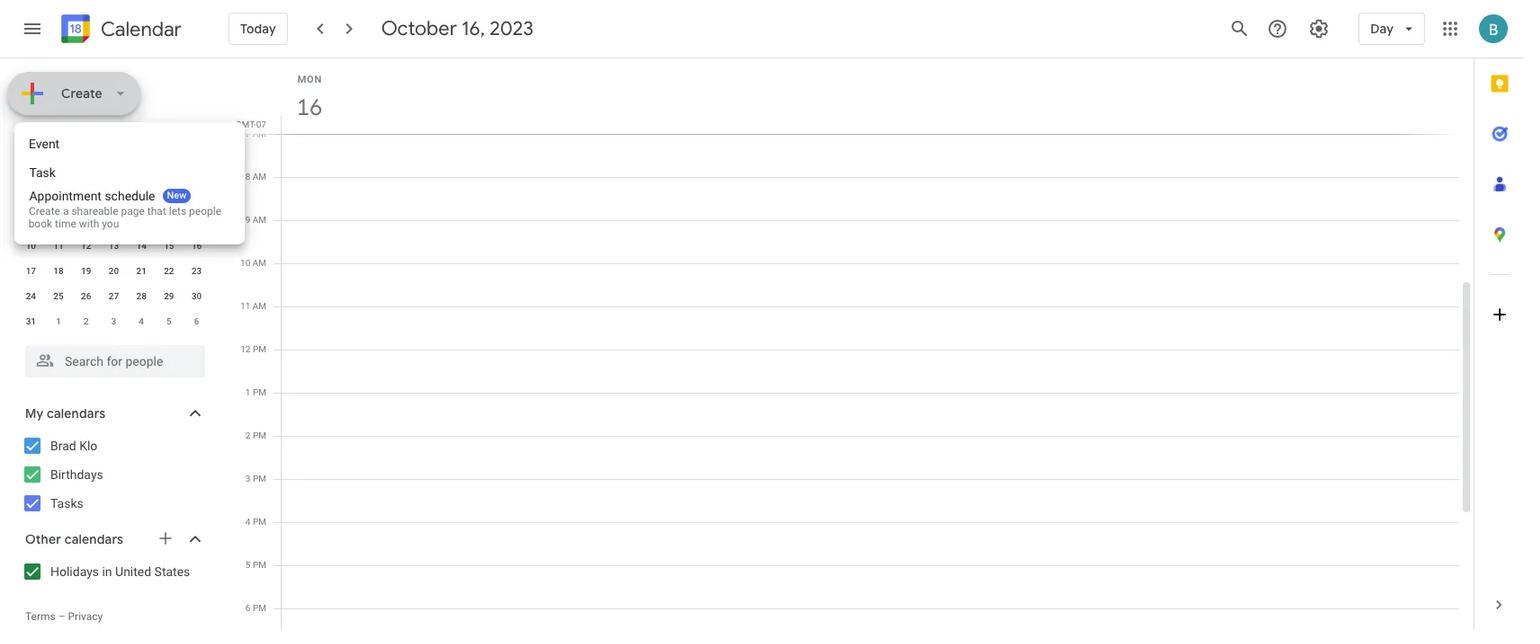 Task type: locate. For each thing, give the bounding box(es) containing it.
1 horizontal spatial 27
[[109, 292, 119, 301]]

december
[[25, 136, 89, 152]]

1 down 25 element
[[56, 317, 61, 327]]

pm down 1 pm
[[253, 431, 266, 441]]

1 vertical spatial 28
[[136, 292, 147, 301]]

6 down "5 pm"
[[246, 604, 251, 614]]

11 for 11
[[53, 241, 64, 251]]

create inside create a shareable page that lets people book time with you
[[29, 205, 60, 218]]

11 element
[[48, 236, 69, 257]]

0 vertical spatial 27
[[53, 191, 64, 201]]

12 pm
[[241, 345, 266, 355]]

1 horizontal spatial 11
[[240, 301, 250, 311]]

3 row from the top
[[17, 209, 211, 234]]

9 inside 16 grid
[[245, 215, 250, 225]]

2 horizontal spatial 1
[[246, 388, 251, 398]]

Search for people text field
[[36, 346, 194, 378]]

0 horizontal spatial 4
[[56, 216, 61, 226]]

schedule
[[104, 189, 155, 203]]

row containing 31
[[17, 310, 211, 335]]

10 down the book in the left top of the page
[[26, 241, 36, 251]]

calendar element
[[58, 11, 182, 50]]

2 vertical spatial 4
[[246, 517, 251, 527]]

4 am from the top
[[253, 258, 266, 268]]

0 vertical spatial 1
[[167, 191, 172, 201]]

am down 8 am
[[253, 215, 266, 225]]

am right 8
[[253, 172, 266, 182]]

13 element
[[103, 236, 125, 257]]

4 pm
[[246, 517, 266, 527]]

birthdays
[[50, 468, 103, 482]]

1 horizontal spatial 4
[[139, 317, 144, 327]]

1 vertical spatial 2
[[84, 317, 89, 327]]

brad klo
[[50, 439, 97, 454]]

1 vertical spatial 4
[[139, 317, 144, 327]]

27 up a
[[53, 191, 64, 201]]

row group
[[17, 184, 211, 335]]

1 pm from the top
[[253, 345, 266, 355]]

1 horizontal spatial 6
[[194, 317, 199, 327]]

0 horizontal spatial create
[[29, 205, 60, 218]]

january 2 element
[[75, 311, 97, 333]]

today
[[240, 21, 276, 37]]

2 horizontal spatial 2
[[246, 431, 251, 441]]

5 row from the top
[[17, 259, 211, 284]]

10 up 11 am
[[240, 258, 250, 268]]

1 horizontal spatial 16
[[296, 93, 321, 122]]

other
[[25, 532, 61, 548]]

row containing 26
[[17, 184, 211, 209]]

30
[[136, 191, 147, 201], [192, 292, 202, 301]]

2 am from the top
[[253, 172, 266, 182]]

0 horizontal spatial 12
[[81, 241, 91, 251]]

2 horizontal spatial 6
[[246, 604, 251, 614]]

7 left that
[[139, 216, 144, 226]]

1 vertical spatial 7
[[139, 216, 144, 226]]

0 vertical spatial 10
[[26, 241, 36, 251]]

1 vertical spatial 2023
[[92, 136, 122, 152]]

2 vertical spatial 3
[[246, 474, 251, 484]]

2 pm
[[246, 431, 266, 441]]

row containing 10
[[17, 234, 211, 259]]

0 vertical spatial 3
[[28, 216, 33, 226]]

2 horizontal spatial 4
[[246, 517, 251, 527]]

row containing 24
[[17, 284, 211, 310]]

8
[[245, 172, 250, 182]]

2 for 2 pm
[[246, 431, 251, 441]]

january 5 element
[[158, 311, 180, 333]]

7 row from the top
[[17, 310, 211, 335]]

am up 8 am
[[253, 129, 266, 139]]

1 vertical spatial 27
[[109, 292, 119, 301]]

11 inside 16 grid
[[240, 301, 250, 311]]

27
[[53, 191, 64, 201], [109, 292, 119, 301]]

pm for 4 pm
[[253, 517, 266, 527]]

0 vertical spatial calendars
[[47, 406, 106, 422]]

16,
[[462, 16, 485, 41]]

0 vertical spatial 7
[[245, 129, 250, 139]]

pm up 6 pm
[[253, 561, 266, 571]]

0 horizontal spatial 9
[[194, 216, 199, 226]]

1 horizontal spatial 7
[[245, 129, 250, 139]]

my calendars list
[[4, 432, 223, 518]]

pm down "5 pm"
[[253, 604, 266, 614]]

pm for 3 pm
[[253, 474, 266, 484]]

28 inside november 28 'element'
[[81, 191, 91, 201]]

7 inside december 2023 grid
[[139, 216, 144, 226]]

6 pm from the top
[[253, 561, 266, 571]]

29 for november 29 element
[[109, 191, 119, 201]]

1 vertical spatial calendars
[[64, 532, 123, 548]]

2023 right december
[[92, 136, 122, 152]]

10 inside row
[[26, 241, 36, 251]]

4 left a
[[56, 216, 61, 226]]

1 horizontal spatial 10
[[240, 258, 250, 268]]

am up "12 pm"
[[253, 301, 266, 311]]

calendars inside the other calendars dropdown button
[[64, 532, 123, 548]]

2 horizontal spatial 3
[[246, 474, 251, 484]]

1 up lets
[[167, 191, 172, 201]]

holidays in united states
[[50, 565, 190, 580]]

0 horizontal spatial 28
[[81, 191, 91, 201]]

pm up 4 pm
[[253, 474, 266, 484]]

5 pm
[[246, 561, 266, 571]]

0 vertical spatial 4
[[56, 216, 61, 226]]

add other calendars image
[[157, 530, 175, 548]]

2 vertical spatial 2
[[246, 431, 251, 441]]

1 horizontal spatial 12
[[241, 345, 251, 355]]

26 down s
[[26, 191, 36, 201]]

20
[[109, 266, 119, 276]]

8 element
[[158, 211, 180, 232]]

calendars up in
[[64, 532, 123, 548]]

5 right time
[[84, 216, 89, 226]]

0 horizontal spatial 3
[[28, 216, 33, 226]]

0 horizontal spatial 7
[[139, 216, 144, 226]]

7 for 7 am
[[245, 129, 250, 139]]

1 horizontal spatial 28
[[136, 292, 147, 301]]

1 horizontal spatial 26
[[81, 292, 91, 301]]

26 inside november 26 element
[[26, 191, 36, 201]]

pm up 2 pm
[[253, 388, 266, 398]]

1
[[167, 191, 172, 201], [56, 317, 61, 327], [246, 388, 251, 398]]

6
[[111, 216, 116, 226], [194, 317, 199, 327], [246, 604, 251, 614]]

december 2023 grid
[[17, 158, 211, 335]]

am for 10 am
[[253, 258, 266, 268]]

1 horizontal spatial 3
[[111, 317, 116, 327]]

14
[[136, 241, 147, 251]]

0 vertical spatial 11
[[53, 241, 64, 251]]

create for create a shareable page that lets people book time with you
[[29, 205, 60, 218]]

0 horizontal spatial 26
[[26, 191, 36, 201]]

1 horizontal spatial 29
[[164, 292, 174, 301]]

terms link
[[25, 611, 56, 624]]

2023
[[490, 16, 534, 41], [92, 136, 122, 152]]

16 up 23
[[192, 241, 202, 251]]

11 down 10 am
[[240, 301, 250, 311]]

27 down 20 element
[[109, 292, 119, 301]]

3
[[28, 216, 33, 226], [111, 317, 116, 327], [246, 474, 251, 484]]

12 inside row
[[81, 241, 91, 251]]

1 horizontal spatial create
[[61, 85, 102, 102]]

2023 right 16,
[[490, 16, 534, 41]]

2 row from the top
[[17, 184, 211, 209]]

7
[[245, 129, 250, 139], [139, 216, 144, 226]]

4 down 28 element at left top
[[139, 317, 144, 327]]

3 down 27 element
[[111, 317, 116, 327]]

12 down 11 am
[[241, 345, 251, 355]]

time
[[55, 218, 77, 230]]

16
[[296, 93, 321, 122], [192, 241, 202, 251]]

10 for 10 am
[[240, 258, 250, 268]]

create up the december 2023
[[61, 85, 102, 102]]

1 vertical spatial 11
[[240, 301, 250, 311]]

november 30 element
[[131, 185, 152, 207]]

26 for november 26 element
[[26, 191, 36, 201]]

5 for 5 pm
[[246, 561, 251, 571]]

0 vertical spatial 6
[[111, 216, 116, 226]]

0 vertical spatial 2
[[194, 191, 199, 201]]

30 for november 30 element
[[136, 191, 147, 201]]

0 horizontal spatial 29
[[109, 191, 119, 201]]

0 vertical spatial 16
[[296, 93, 321, 122]]

6 inside grid
[[246, 604, 251, 614]]

1 vertical spatial 5
[[167, 317, 172, 327]]

11 down time
[[53, 241, 64, 251]]

9 right lets
[[194, 216, 199, 226]]

27 for november 27 element
[[53, 191, 64, 201]]

terms
[[25, 611, 56, 624]]

7 pm from the top
[[253, 604, 266, 614]]

1 inside grid
[[246, 388, 251, 398]]

in
[[102, 565, 112, 580]]

row
[[17, 158, 211, 184], [17, 184, 211, 209], [17, 209, 211, 234], [17, 234, 211, 259], [17, 259, 211, 284], [17, 284, 211, 310], [17, 310, 211, 335]]

26 element
[[75, 286, 97, 308]]

1 vertical spatial 26
[[81, 292, 91, 301]]

2 up the people on the top
[[194, 191, 199, 201]]

1 horizontal spatial 2023
[[490, 16, 534, 41]]

pm up 1 pm
[[253, 345, 266, 355]]

pm up "5 pm"
[[253, 517, 266, 527]]

1 horizontal spatial 9
[[245, 215, 250, 225]]

4
[[56, 216, 61, 226], [139, 317, 144, 327], [246, 517, 251, 527]]

0 horizontal spatial 16
[[192, 241, 202, 251]]

12
[[81, 241, 91, 251], [241, 345, 251, 355]]

appointment schedule
[[29, 189, 155, 203]]

0 horizontal spatial 10
[[26, 241, 36, 251]]

0 horizontal spatial 2
[[84, 317, 89, 327]]

you
[[102, 218, 119, 230]]

21
[[136, 266, 147, 276]]

19 element
[[75, 261, 97, 283]]

28 inside 28 element
[[136, 292, 147, 301]]

9 inside row
[[194, 216, 199, 226]]

4 row from the top
[[17, 234, 211, 259]]

0 vertical spatial create
[[61, 85, 102, 102]]

5
[[84, 216, 89, 226], [167, 317, 172, 327], [246, 561, 251, 571]]

calendars up brad klo
[[47, 406, 106, 422]]

0 vertical spatial 5
[[84, 216, 89, 226]]

states
[[154, 565, 190, 580]]

10
[[26, 241, 36, 251], [240, 258, 250, 268]]

16 grid
[[230, 58, 1474, 631]]

23 element
[[186, 261, 208, 283]]

1 vertical spatial 1
[[56, 317, 61, 327]]

3 down november 26 element
[[28, 216, 33, 226]]

31
[[26, 317, 36, 327]]

2 vertical spatial 6
[[246, 604, 251, 614]]

1 vertical spatial 10
[[240, 258, 250, 268]]

1 horizontal spatial 30
[[192, 292, 202, 301]]

monday, october 16 element
[[289, 87, 330, 129]]

7 left 07
[[245, 129, 250, 139]]

1 am from the top
[[253, 129, 266, 139]]

november 26 element
[[20, 185, 42, 207]]

0 vertical spatial 29
[[109, 191, 119, 201]]

1 vertical spatial 29
[[164, 292, 174, 301]]

6 for january 6 element
[[194, 317, 199, 327]]

3 pm from the top
[[253, 431, 266, 441]]

create inside dropdown button
[[61, 85, 102, 102]]

0 vertical spatial 12
[[81, 241, 91, 251]]

12 for 12
[[81, 241, 91, 251]]

0 vertical spatial 28
[[81, 191, 91, 201]]

am
[[253, 129, 266, 139], [253, 172, 266, 182], [253, 215, 266, 225], [253, 258, 266, 268], [253, 301, 266, 311]]

25
[[53, 292, 64, 301]]

2 horizontal spatial 5
[[246, 561, 251, 571]]

1 pm
[[246, 388, 266, 398]]

calendars inside my calendars dropdown button
[[47, 406, 106, 422]]

0 vertical spatial 26
[[26, 191, 36, 201]]

december 2023
[[25, 136, 122, 152]]

30 down 23 element
[[192, 292, 202, 301]]

0 vertical spatial 30
[[136, 191, 147, 201]]

3 up 4 pm
[[246, 474, 251, 484]]

0 horizontal spatial 11
[[53, 241, 64, 251]]

0 vertical spatial 2023
[[490, 16, 534, 41]]

1 horizontal spatial 5
[[167, 317, 172, 327]]

2 inside 16 grid
[[246, 431, 251, 441]]

shareable
[[71, 205, 118, 218]]

None search field
[[0, 338, 223, 378]]

28 up shareable
[[81, 191, 91, 201]]

4 for 4 pm
[[246, 517, 251, 527]]

0 horizontal spatial 27
[[53, 191, 64, 201]]

27 element
[[103, 286, 125, 308]]

main drawer image
[[22, 18, 43, 40]]

26 inside 26 element
[[81, 292, 91, 301]]

26 down 19 element
[[81, 292, 91, 301]]

0 horizontal spatial 1
[[56, 317, 61, 327]]

28 down 21 element
[[136, 292, 147, 301]]

create
[[61, 85, 102, 102], [29, 205, 60, 218]]

1 horizontal spatial 1
[[167, 191, 172, 201]]

16 column header
[[281, 58, 1460, 134]]

9
[[245, 215, 250, 225], [194, 216, 199, 226]]

row containing 17
[[17, 259, 211, 284]]

28 for 28 element at left top
[[136, 292, 147, 301]]

pm
[[253, 345, 266, 355], [253, 388, 266, 398], [253, 431, 266, 441], [253, 474, 266, 484], [253, 517, 266, 527], [253, 561, 266, 571], [253, 604, 266, 614]]

29 down 22 element on the left top
[[164, 292, 174, 301]]

a
[[63, 205, 69, 218]]

26
[[26, 191, 36, 201], [81, 292, 91, 301]]

1 vertical spatial create
[[29, 205, 60, 218]]

1 vertical spatial 3
[[111, 317, 116, 327]]

16 down mon
[[296, 93, 321, 122]]

united
[[115, 565, 151, 580]]

2 down 1 pm
[[246, 431, 251, 441]]

30 up page
[[136, 191, 147, 201]]

3 inside 16 grid
[[246, 474, 251, 484]]

6 down 30 element
[[194, 317, 199, 327]]

2 down 26 element
[[84, 317, 89, 327]]

7 inside 16 grid
[[245, 129, 250, 139]]

29 up shareable
[[109, 191, 119, 201]]

2 for the 'january 2' element
[[84, 317, 89, 327]]

4 for january 4 element
[[139, 317, 144, 327]]

28
[[81, 191, 91, 201], [136, 292, 147, 301]]

create a shareable page that lets people book time with you
[[29, 205, 221, 230]]

january 3 element
[[103, 311, 125, 333]]

am down 9 am
[[253, 258, 266, 268]]

1 vertical spatial 30
[[192, 292, 202, 301]]

3 am from the top
[[253, 215, 266, 225]]

11 inside 'element'
[[53, 241, 64, 251]]

4 up "5 pm"
[[246, 517, 251, 527]]

1 vertical spatial 12
[[241, 345, 251, 355]]

m
[[55, 166, 62, 176]]

november 28 element
[[75, 185, 97, 207]]

7 am
[[245, 129, 266, 139]]

1 vertical spatial 6
[[194, 317, 199, 327]]

6 left page
[[111, 216, 116, 226]]

14 element
[[131, 236, 152, 257]]

2 vertical spatial 1
[[246, 388, 251, 398]]

2 pm from the top
[[253, 388, 266, 398]]

9 down 8
[[245, 215, 250, 225]]

21 element
[[131, 261, 152, 283]]

1 down "12 pm"
[[246, 388, 251, 398]]

my calendars
[[25, 406, 106, 422]]

1 row from the top
[[17, 158, 211, 184]]

4 pm from the top
[[253, 474, 266, 484]]

create left a
[[29, 205, 60, 218]]

28 for november 28 'element'
[[81, 191, 91, 201]]

0 horizontal spatial 30
[[136, 191, 147, 201]]

5 up 6 pm
[[246, 561, 251, 571]]

4 inside 16 grid
[[246, 517, 251, 527]]

event
[[29, 137, 60, 151]]

tab list
[[1475, 58, 1525, 580]]

tasks
[[50, 497, 83, 511]]

29
[[109, 191, 119, 201], [164, 292, 174, 301]]

7 for 7
[[139, 216, 144, 226]]

1 for january 1 element
[[56, 317, 61, 327]]

2 vertical spatial 5
[[246, 561, 251, 571]]

5 pm from the top
[[253, 517, 266, 527]]

12 inside 16 grid
[[241, 345, 251, 355]]

12 down with
[[81, 241, 91, 251]]

30 element
[[186, 286, 208, 308]]

5 down the 29 element
[[167, 317, 172, 327]]

calendars
[[47, 406, 106, 422], [64, 532, 123, 548]]

30 for 30 element
[[192, 292, 202, 301]]

5 inside 16 grid
[[246, 561, 251, 571]]

5 am from the top
[[253, 301, 266, 311]]

6 row from the top
[[17, 284, 211, 310]]

1 vertical spatial 16
[[192, 241, 202, 251]]

2
[[194, 191, 199, 201], [84, 317, 89, 327], [246, 431, 251, 441]]

29 for the 29 element
[[164, 292, 174, 301]]

january 4 element
[[131, 311, 152, 333]]

s
[[28, 166, 34, 176]]

15 element
[[158, 236, 180, 257]]

10 inside 16 grid
[[240, 258, 250, 268]]



Task type: vqa. For each thing, say whether or not it's contained in the screenshot.
Meetings!
no



Task type: describe. For each thing, give the bounding box(es) containing it.
28 element
[[131, 286, 152, 308]]

9 for 9
[[194, 216, 199, 226]]

mon
[[298, 74, 322, 85]]

22
[[164, 266, 174, 276]]

page
[[121, 205, 145, 218]]

my calendars button
[[4, 400, 223, 428]]

17 element
[[20, 261, 42, 283]]

3 pm
[[246, 474, 266, 484]]

10 am
[[240, 258, 266, 268]]

am for 8 am
[[253, 172, 266, 182]]

october 16, 2023
[[381, 16, 534, 41]]

create button
[[7, 72, 140, 115]]

that
[[147, 205, 166, 218]]

january 6 element
[[186, 311, 208, 333]]

16 inside row
[[192, 241, 202, 251]]

mon 16
[[296, 74, 322, 122]]

9 am
[[245, 215, 266, 225]]

calendar heading
[[97, 17, 182, 42]]

16 inside mon 16
[[296, 93, 321, 122]]

6 for 6 pm
[[246, 604, 251, 614]]

row containing 3
[[17, 209, 211, 234]]

10 element
[[20, 236, 42, 257]]

11 am
[[240, 301, 266, 311]]

terms – privacy
[[25, 611, 103, 624]]

privacy link
[[68, 611, 103, 624]]

3 for 3 pm
[[246, 474, 251, 484]]

other calendars
[[25, 532, 123, 548]]

0 horizontal spatial 2023
[[92, 136, 122, 152]]

16 element
[[186, 236, 208, 257]]

people
[[189, 205, 221, 218]]

day button
[[1359, 7, 1426, 50]]

29 element
[[158, 286, 180, 308]]

gmt-07
[[236, 120, 266, 130]]

calendars for my calendars
[[47, 406, 106, 422]]

new
[[167, 190, 186, 202]]

0 horizontal spatial 5
[[84, 216, 89, 226]]

17
[[26, 266, 36, 276]]

–
[[58, 611, 65, 624]]

3 for january 3 element
[[111, 317, 116, 327]]

create for create
[[61, 85, 102, 102]]

19
[[81, 266, 91, 276]]

18 element
[[48, 261, 69, 283]]

book
[[29, 218, 53, 230]]

january 1 element
[[48, 311, 69, 333]]

23
[[192, 266, 202, 276]]

appointment
[[29, 189, 101, 203]]

6 pm
[[246, 604, 266, 614]]

november 29 element
[[103, 185, 125, 207]]

with
[[79, 218, 100, 230]]

october
[[381, 16, 457, 41]]

am for 9 am
[[253, 215, 266, 225]]

brad
[[50, 439, 76, 454]]

07
[[256, 120, 266, 130]]

calendars for other calendars
[[64, 532, 123, 548]]

24 element
[[20, 286, 42, 308]]

8 am
[[245, 172, 266, 182]]

26 for 26 element
[[81, 292, 91, 301]]

20 element
[[103, 261, 125, 283]]

holidays
[[50, 565, 99, 580]]

27 for 27 element
[[109, 292, 119, 301]]

18
[[53, 266, 64, 276]]

pm for 1 pm
[[253, 388, 266, 398]]

row group containing 26
[[17, 184, 211, 335]]

task
[[29, 166, 55, 180]]

12 for 12 pm
[[241, 345, 251, 355]]

pm for 2 pm
[[253, 431, 266, 441]]

my
[[25, 406, 44, 422]]

lets
[[169, 205, 186, 218]]

day
[[1371, 21, 1394, 37]]

today button
[[229, 7, 288, 50]]

25 element
[[48, 286, 69, 308]]

calendar
[[101, 17, 182, 42]]

row containing s
[[17, 158, 211, 184]]

november 27 element
[[48, 185, 69, 207]]

0 horizontal spatial 6
[[111, 216, 116, 226]]

5 for "january 5" element
[[167, 317, 172, 327]]

10 for 10
[[26, 241, 36, 251]]

other calendars button
[[4, 526, 223, 554]]

am for 7 am
[[253, 129, 266, 139]]

klo
[[79, 439, 97, 454]]

pm for 6 pm
[[253, 604, 266, 614]]

22 element
[[158, 261, 180, 283]]

settings menu image
[[1309, 18, 1330, 40]]

24
[[26, 292, 36, 301]]

12 element
[[75, 236, 97, 257]]

privacy
[[68, 611, 103, 624]]

gmt-
[[236, 120, 256, 130]]

11 for 11 am
[[240, 301, 250, 311]]

13
[[109, 241, 119, 251]]

1 for 1 pm
[[246, 388, 251, 398]]

9 for 9 am
[[245, 215, 250, 225]]

15
[[164, 241, 174, 251]]

31 element
[[20, 311, 42, 333]]

am for 11 am
[[253, 301, 266, 311]]

pm for 12 pm
[[253, 345, 266, 355]]

1 horizontal spatial 2
[[194, 191, 199, 201]]

pm for 5 pm
[[253, 561, 266, 571]]



